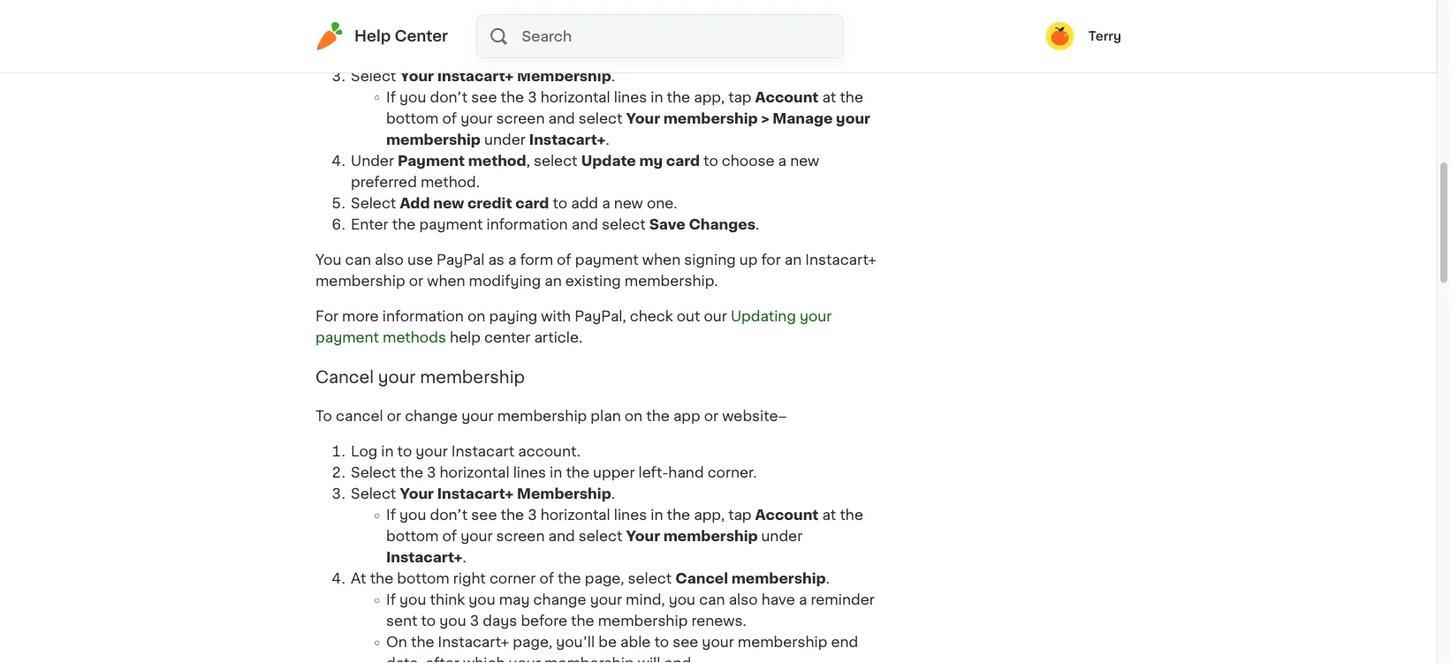 Task type: locate. For each thing, give the bounding box(es) containing it.
1 vertical spatial select your instacart+ membership .
[[351, 488, 615, 502]]

to right help
[[397, 27, 412, 41]]

account for your membership > manage your membership
[[755, 91, 819, 105]]

cancel up cancel
[[316, 369, 374, 386]]

and up under instacart+ .
[[548, 112, 575, 126]]

select down under instacart+ .
[[534, 154, 578, 168]]

change
[[405, 410, 458, 424], [533, 594, 587, 608]]

see up method at left
[[471, 91, 497, 105]]

of inside you can also use paypal as a form of payment when signing up for an instacart+ membership or when modifying an existing membership.
[[557, 253, 572, 267]]

0 horizontal spatial an
[[545, 275, 562, 289]]

1 vertical spatial change
[[533, 594, 587, 608]]

log down cancel
[[351, 446, 378, 460]]

1 horizontal spatial change
[[533, 594, 587, 608]]

membership inside the your membership under instacart+ .
[[664, 530, 758, 545]]

updating your payment methods link
[[316, 310, 832, 345]]

your inside updating your payment methods
[[800, 310, 832, 324]]

page, down before
[[513, 637, 553, 651]]

1 vertical spatial at the bottom of your screen and select
[[386, 509, 864, 545]]

don't up right on the left bottom
[[430, 509, 468, 523]]

instacart+ up which
[[438, 637, 509, 651]]

1 log in to your instacart account. select the 3 horizontal lines in the upper left-hand corner. from the top
[[351, 27, 757, 62]]

1 vertical spatial page,
[[513, 637, 553, 651]]

an right 'for'
[[785, 253, 802, 267]]

instacart right center
[[451, 27, 515, 41]]

instacart+ inside the your membership under instacart+ .
[[386, 552, 463, 566]]

0 horizontal spatial when
[[427, 275, 465, 289]]

1 horizontal spatial card
[[666, 154, 700, 168]]

don't for your membership under instacart+ .
[[430, 509, 468, 523]]

new down method.
[[433, 197, 464, 211]]

0 vertical spatial at
[[822, 91, 836, 105]]

1 if you don't see the 3 horizontal lines in the app, tap account from the top
[[386, 91, 819, 105]]

can right you
[[345, 253, 371, 267]]

if you don't see the 3 horizontal lines in the app, tap account for membership
[[386, 509, 819, 523]]

select your instacart+ membership . up right on the left bottom
[[351, 488, 615, 502]]

if
[[386, 91, 396, 105], [386, 509, 396, 523], [386, 594, 396, 608]]

new
[[790, 154, 820, 168], [433, 197, 464, 211], [614, 197, 643, 211]]

see up end.
[[673, 637, 699, 651]]

have
[[762, 594, 795, 608]]

instacart+ right 'for'
[[806, 253, 877, 267]]

your inside your membership > manage your membership
[[626, 112, 660, 126]]

tap for your membership > manage your membership
[[728, 91, 752, 105]]

. up your membership > manage your membership at the top of the page
[[611, 69, 615, 84]]

an
[[785, 253, 802, 267], [545, 275, 562, 289]]

1 vertical spatial payment
[[575, 253, 639, 267]]

one.
[[647, 197, 677, 211]]

a inside to choose a new preferred method.
[[778, 154, 787, 168]]

corner.
[[708, 48, 757, 62], [708, 467, 757, 481]]

. up right on the left bottom
[[463, 552, 466, 566]]

membership up the your membership under instacart+ .
[[517, 488, 611, 502]]

2 if from the top
[[386, 509, 396, 523]]

under
[[351, 154, 394, 168]]

if you don't see the 3 horizontal lines in the app, tap account for instacart+
[[386, 91, 819, 105]]

1 vertical spatial instacart
[[451, 446, 515, 460]]

lines up your membership > manage your membership at the top of the page
[[614, 91, 647, 105]]

2 account. from the top
[[518, 446, 581, 460]]

payment up paypal
[[419, 218, 483, 232]]

1 horizontal spatial information
[[487, 218, 568, 232]]

screen for your
[[496, 530, 545, 545]]

membership
[[664, 112, 758, 126], [386, 133, 481, 147], [316, 275, 405, 289], [420, 369, 525, 386], [497, 410, 587, 424], [664, 530, 758, 545], [732, 573, 826, 587], [598, 615, 688, 629], [738, 637, 828, 651], [544, 658, 634, 664]]

0 vertical spatial cancel
[[316, 369, 374, 386]]

2 don't from the top
[[430, 509, 468, 523]]

in down cancel
[[381, 446, 394, 460]]

2 app, from the top
[[694, 509, 725, 523]]

1 horizontal spatial when
[[642, 253, 681, 267]]

to inside to choose a new preferred method.
[[704, 154, 718, 168]]

membership up more at the left top of page
[[316, 275, 405, 289]]

a right have
[[799, 594, 807, 608]]

tap
[[728, 91, 752, 105], [728, 509, 752, 523]]

help center link
[[316, 22, 448, 50]]

upper up your membership > manage your membership at the top of the page
[[593, 48, 635, 62]]

. inside at the bottom right corner of the page, select cancel membership . if you think you may change your mind, you can also have a reminder sent to you 3 days before the membership renews. on the instacart+ page, you'll be able to see your membership end date, after which your membership will end.
[[826, 573, 830, 587]]

2 if you don't see the 3 horizontal lines in the app, tap account from the top
[[386, 509, 819, 523]]

1 vertical spatial also
[[729, 594, 758, 608]]

0 horizontal spatial card
[[515, 197, 549, 211]]

0 horizontal spatial can
[[345, 253, 371, 267]]

1 horizontal spatial can
[[699, 594, 725, 608]]

at the bottom of your screen and select for instacart+
[[386, 91, 864, 126]]

a right add
[[602, 197, 610, 211]]

upper
[[593, 48, 635, 62], [593, 467, 635, 481]]

1 corner. from the top
[[708, 48, 757, 62]]

new left one.
[[614, 197, 643, 211]]

1 select from the top
[[351, 48, 396, 62]]

select
[[351, 48, 396, 62], [351, 69, 396, 84], [351, 197, 396, 211], [351, 467, 396, 481], [351, 488, 396, 502]]

also inside at the bottom right corner of the page, select cancel membership . if you think you may change your mind, you can also have a reminder sent to you 3 days before the membership renews. on the instacart+ page, you'll be able to see your membership end date, after which your membership will end.
[[729, 594, 758, 608]]

upper down plan
[[593, 467, 635, 481]]

1 at from the top
[[822, 91, 836, 105]]

for
[[316, 310, 339, 324]]

1 vertical spatial log in to your instacart account. select the 3 horizontal lines in the upper left-hand corner.
[[351, 446, 757, 481]]

1 vertical spatial upper
[[593, 467, 635, 481]]

1 vertical spatial and
[[572, 218, 598, 232]]

in
[[381, 27, 394, 41], [550, 48, 562, 62], [651, 91, 663, 105], [381, 446, 394, 460], [550, 467, 562, 481], [651, 509, 663, 523]]

and down add
[[572, 218, 598, 232]]

0 vertical spatial app,
[[694, 91, 725, 105]]

cancel up "renews."
[[676, 573, 728, 587]]

select add new credit card to add a new one. enter the payment information and select save changes .
[[351, 197, 759, 232]]

1 vertical spatial account
[[755, 509, 819, 523]]

1 vertical spatial on
[[625, 410, 643, 424]]

1 horizontal spatial page,
[[585, 573, 624, 587]]

horizontal
[[440, 48, 510, 62], [541, 91, 611, 105], [440, 467, 510, 481], [541, 509, 611, 523]]

a
[[778, 154, 787, 168], [602, 197, 610, 211], [508, 253, 517, 267], [799, 594, 807, 608]]

card right the my
[[666, 154, 700, 168]]

bottom for under instacart+ .
[[386, 112, 439, 126]]

account up have
[[755, 509, 819, 523]]

1 horizontal spatial payment
[[419, 218, 483, 232]]

and up before
[[548, 530, 575, 545]]

don't
[[430, 91, 468, 105], [430, 509, 468, 523]]

1 don't from the top
[[430, 91, 468, 105]]

when up membership.
[[642, 253, 681, 267]]

. inside select add new credit card to add a new one. enter the payment information and select save changes .
[[756, 218, 759, 232]]

0 vertical spatial account.
[[518, 27, 581, 41]]

0 vertical spatial see
[[471, 91, 497, 105]]

membership
[[517, 69, 611, 84], [517, 488, 611, 502]]

my
[[639, 154, 663, 168]]

0 vertical spatial and
[[548, 112, 575, 126]]

2 horizontal spatial payment
[[575, 253, 639, 267]]

0 vertical spatial left-
[[639, 48, 669, 62]]

at the bottom of your screen and select up update
[[386, 91, 864, 126]]

0 vertical spatial instacart
[[451, 27, 515, 41]]

app,
[[694, 91, 725, 105], [694, 509, 725, 523]]

before
[[521, 615, 567, 629]]

1 vertical spatial information
[[382, 310, 464, 324]]

app, for .
[[694, 91, 725, 105]]

see up right on the left bottom
[[471, 509, 497, 523]]

1 vertical spatial cancel
[[676, 573, 728, 587]]

1 horizontal spatial or
[[409, 275, 423, 289]]

membership down you'll
[[544, 658, 634, 664]]

under up have
[[761, 530, 803, 545]]

0 vertical spatial don't
[[430, 91, 468, 105]]

1 vertical spatial app,
[[694, 509, 725, 523]]

1 vertical spatial if you don't see the 3 horizontal lines in the app, tap account
[[386, 509, 819, 523]]

select
[[579, 112, 623, 126], [534, 154, 578, 168], [602, 218, 646, 232], [579, 530, 623, 545], [628, 573, 672, 587]]

1 vertical spatial left-
[[639, 467, 669, 481]]

2 vertical spatial if
[[386, 594, 396, 608]]

you
[[400, 91, 426, 105], [400, 509, 426, 523], [400, 594, 426, 608], [469, 594, 495, 608], [669, 594, 696, 608], [440, 615, 466, 629]]

to inside select add new credit card to add a new one. enter the payment information and select save changes .
[[553, 197, 568, 211]]

under inside the your membership under instacart+ .
[[761, 530, 803, 545]]

0 horizontal spatial page,
[[513, 637, 553, 651]]

the
[[400, 48, 423, 62], [566, 48, 590, 62], [501, 91, 524, 105], [667, 91, 690, 105], [840, 91, 864, 105], [392, 218, 416, 232], [646, 410, 670, 424], [400, 467, 423, 481], [566, 467, 590, 481], [501, 509, 524, 523], [667, 509, 690, 523], [840, 509, 864, 523], [370, 573, 394, 587], [558, 573, 581, 587], [571, 615, 595, 629], [411, 637, 434, 651]]

0 vertical spatial on
[[468, 310, 486, 324]]

information inside select add new credit card to add a new one. enter the payment information and select save changes .
[[487, 218, 568, 232]]

0 vertical spatial log in to your instacart account. select the 3 horizontal lines in the upper left-hand corner.
[[351, 27, 757, 62]]

0 horizontal spatial under
[[484, 133, 526, 147]]

2 at the bottom of your screen and select from the top
[[386, 509, 864, 545]]

left-
[[639, 48, 669, 62], [639, 467, 669, 481]]

0 vertical spatial payment
[[419, 218, 483, 232]]

payment up existing
[[575, 253, 639, 267]]

modifying
[[469, 275, 541, 289]]

2 horizontal spatial new
[[790, 154, 820, 168]]

account
[[755, 91, 819, 105], [755, 509, 819, 523]]

account up manage
[[755, 91, 819, 105]]

see for your membership under instacart+ .
[[471, 509, 497, 523]]

on up help
[[468, 310, 486, 324]]

to left choose
[[704, 154, 718, 168]]

0 vertical spatial tap
[[728, 91, 752, 105]]

method
[[468, 154, 526, 168]]

3 if from the top
[[386, 594, 396, 608]]

1 vertical spatial bottom
[[386, 530, 439, 545]]

0 vertical spatial also
[[375, 253, 404, 267]]

when down paypal
[[427, 275, 465, 289]]

1 vertical spatial can
[[699, 594, 725, 608]]

0 vertical spatial card
[[666, 154, 700, 168]]

screen up the corner at left
[[496, 530, 545, 545]]

,
[[526, 154, 530, 168]]

end.
[[664, 658, 695, 664]]

select your instacart+ membership . down center
[[351, 69, 615, 84]]

to left add
[[553, 197, 568, 211]]

1 vertical spatial if
[[386, 509, 396, 523]]

signing
[[684, 253, 736, 267]]

1 horizontal spatial an
[[785, 253, 802, 267]]

1 vertical spatial log
[[351, 446, 378, 460]]

.
[[611, 69, 615, 84], [606, 133, 610, 147], [756, 218, 759, 232], [611, 488, 615, 502], [463, 552, 466, 566], [826, 573, 830, 587]]

lines up under instacart+ .
[[513, 48, 546, 62]]

can up "renews."
[[699, 594, 725, 608]]

2 log from the top
[[351, 446, 378, 460]]

1 horizontal spatial cancel
[[676, 573, 728, 587]]

membership up under instacart+ .
[[517, 69, 611, 84]]

screen
[[496, 112, 545, 126], [496, 530, 545, 545]]

under up method at left
[[484, 133, 526, 147]]

2 left- from the top
[[639, 467, 669, 481]]

2 vertical spatial payment
[[316, 331, 379, 345]]

select your instacart+ membership .
[[351, 69, 615, 84], [351, 488, 615, 502]]

enter
[[351, 218, 389, 232]]

1 screen from the top
[[496, 112, 545, 126]]

paying
[[489, 310, 538, 324]]

1 vertical spatial at
[[822, 509, 836, 523]]

for more information on paying with paypal, check out our
[[316, 310, 731, 324]]

2 tap from the top
[[728, 509, 752, 523]]

your inside your membership > manage your membership
[[836, 112, 871, 126]]

at the bottom of your screen and select
[[386, 91, 864, 126], [386, 509, 864, 545]]

2 vertical spatial bottom
[[397, 573, 450, 587]]

0 vertical spatial information
[[487, 218, 568, 232]]

a right as at left top
[[508, 253, 517, 267]]

1 vertical spatial account.
[[518, 446, 581, 460]]

0 vertical spatial bottom
[[386, 112, 439, 126]]

1 horizontal spatial also
[[729, 594, 758, 608]]

if inside at the bottom right corner of the page, select cancel membership . if you think you may change your mind, you can also have a reminder sent to you 3 days before the membership renews. on the instacart+ page, you'll be able to see your membership end date, after which your membership will end.
[[386, 594, 396, 608]]

account.
[[518, 27, 581, 41], [518, 446, 581, 460]]

payment inside updating your payment methods
[[316, 331, 379, 345]]

2 screen from the top
[[496, 530, 545, 545]]

0 horizontal spatial also
[[375, 253, 404, 267]]

membership up "renews."
[[664, 530, 758, 545]]

2 account from the top
[[755, 509, 819, 523]]

card
[[666, 154, 700, 168], [515, 197, 549, 211]]

use
[[407, 253, 433, 267]]

2 at from the top
[[822, 509, 836, 523]]

0 vertical spatial under
[[484, 133, 526, 147]]

1 account from the top
[[755, 91, 819, 105]]

1 if from the top
[[386, 91, 396, 105]]

1 vertical spatial card
[[515, 197, 549, 211]]

a inside at the bottom right corner of the page, select cancel membership . if you think you may change your mind, you can also have a reminder sent to you 3 days before the membership renews. on the instacart+ page, you'll be able to see your membership end date, after which your membership will end.
[[799, 594, 807, 608]]

a right choose
[[778, 154, 787, 168]]

0 vertical spatial screen
[[496, 112, 545, 126]]

card right credit
[[515, 197, 549, 211]]

0 vertical spatial upper
[[593, 48, 635, 62]]

new down manage
[[790, 154, 820, 168]]

account for your membership
[[755, 509, 819, 523]]

1 at the bottom of your screen and select from the top
[[386, 91, 864, 126]]

log right instacart image on the left top of the page
[[351, 27, 378, 41]]

your membership under instacart+ .
[[386, 530, 803, 566]]

0 horizontal spatial payment
[[316, 331, 379, 345]]

3 inside at the bottom right corner of the page, select cancel membership . if you think you may change your mind, you can also have a reminder sent to you 3 days before the membership renews. on the instacart+ page, you'll be able to see your membership end date, after which your membership will end.
[[470, 615, 479, 629]]

1 vertical spatial tap
[[728, 509, 752, 523]]

if you don't see the 3 horizontal lines in the app, tap account up your membership > manage your membership at the top of the page
[[386, 91, 819, 105]]

payment inside select add new credit card to add a new one. enter the payment information and select save changes .
[[419, 218, 483, 232]]

instacart+ up think at the left of page
[[386, 552, 463, 566]]

your membership > manage your membership
[[386, 112, 871, 147]]

0 horizontal spatial information
[[382, 310, 464, 324]]

card inside select add new credit card to add a new one. enter the payment information and select save changes .
[[515, 197, 549, 211]]

membership down help
[[420, 369, 525, 386]]

1 horizontal spatial under
[[761, 530, 803, 545]]

0 vertical spatial corner.
[[708, 48, 757, 62]]

0 horizontal spatial change
[[405, 410, 458, 424]]

and for your
[[548, 530, 575, 545]]

select left save
[[602, 218, 646, 232]]

and inside select add new credit card to add a new one. enter the payment information and select save changes .
[[572, 218, 598, 232]]

help center
[[354, 29, 448, 44]]

0 vertical spatial at the bottom of your screen and select
[[386, 91, 864, 126]]

or right cancel
[[387, 410, 401, 424]]

0 horizontal spatial or
[[387, 410, 401, 424]]

or right app on the bottom left of the page
[[704, 410, 719, 424]]

tap for your membership
[[728, 509, 752, 523]]

0 vertical spatial select your instacart+ membership .
[[351, 69, 615, 84]]

be
[[599, 637, 617, 651]]

0 vertical spatial if you don't see the 3 horizontal lines in the app, tap account
[[386, 91, 819, 105]]

mind,
[[626, 594, 665, 608]]

2 select your instacart+ membership . from the top
[[351, 488, 615, 502]]

1 vertical spatial under
[[761, 530, 803, 545]]

page, down the your membership under instacart+ .
[[585, 573, 624, 587]]

0 vertical spatial page,
[[585, 573, 624, 587]]

in up the your membership under instacart+ .
[[651, 509, 663, 523]]

of right form at the top left
[[557, 253, 572, 267]]

cancel
[[336, 410, 383, 424]]

select up mind,
[[628, 573, 672, 587]]

don't up payment
[[430, 91, 468, 105]]

under
[[484, 133, 526, 147], [761, 530, 803, 545]]

help center article.
[[446, 331, 583, 345]]

will
[[638, 658, 661, 664]]

1 vertical spatial hand
[[669, 467, 704, 481]]

1 tap from the top
[[728, 91, 752, 105]]

save
[[649, 218, 686, 232]]

information up form at the top left
[[487, 218, 568, 232]]

2 hand from the top
[[669, 467, 704, 481]]

1 vertical spatial membership
[[517, 488, 611, 502]]

3 select from the top
[[351, 197, 396, 211]]

paypal,
[[575, 310, 626, 324]]

out
[[677, 310, 700, 324]]

1 app, from the top
[[694, 91, 725, 105]]

also inside you can also use paypal as a form of payment when signing up for an instacart+ membership or when modifying an existing membership.
[[375, 253, 404, 267]]

change down cancel your membership
[[405, 410, 458, 424]]

5 select from the top
[[351, 488, 396, 502]]

payment down more at the left top of page
[[316, 331, 379, 345]]

log in to your instacart account. select the 3 horizontal lines in the upper left-hand corner.
[[351, 27, 757, 62], [351, 446, 757, 481]]

0 vertical spatial can
[[345, 253, 371, 267]]

change up before
[[533, 594, 587, 608]]

cancel inside at the bottom right corner of the page, select cancel membership . if you think you may change your mind, you can also have a reminder sent to you 3 days before the membership renews. on the instacart+ page, you'll be able to see your membership end date, after which your membership will end.
[[676, 573, 728, 587]]

0 vertical spatial account
[[755, 91, 819, 105]]

1 vertical spatial screen
[[496, 530, 545, 545]]

payment
[[419, 218, 483, 232], [575, 253, 639, 267], [316, 331, 379, 345]]

to right sent
[[421, 615, 436, 629]]

also up "renews."
[[729, 594, 758, 608]]

0 vertical spatial hand
[[669, 48, 704, 62]]

preferred
[[351, 176, 417, 190]]

an down form at the top left
[[545, 275, 562, 289]]

2 vertical spatial see
[[673, 637, 699, 651]]

1 vertical spatial don't
[[430, 509, 468, 523]]

at the bottom of your screen and select up mind,
[[386, 509, 864, 545]]

1 vertical spatial corner.
[[708, 467, 757, 481]]

. up the reminder
[[826, 573, 830, 587]]

screen up under instacart+ .
[[496, 112, 545, 126]]

0 vertical spatial an
[[785, 253, 802, 267]]

1 vertical spatial see
[[471, 509, 497, 523]]

to
[[397, 27, 412, 41], [704, 154, 718, 168], [553, 197, 568, 211], [397, 446, 412, 460], [421, 615, 436, 629], [654, 637, 669, 651]]

on right plan
[[625, 410, 643, 424]]

1 left- from the top
[[639, 48, 669, 62]]

when
[[642, 253, 681, 267], [427, 275, 465, 289]]

0 vertical spatial if
[[386, 91, 396, 105]]

information
[[487, 218, 568, 232], [382, 310, 464, 324]]

in down to cancel or change your membership plan on the app or website–
[[550, 467, 562, 481]]

membership up payment
[[386, 133, 481, 147]]

instacart+ inside at the bottom right corner of the page, select cancel membership . if you think you may change your mind, you can also have a reminder sent to you 3 days before the membership renews. on the instacart+ page, you'll be able to see your membership end date, after which your membership will end.
[[438, 637, 509, 651]]

paypal
[[437, 253, 485, 267]]

3
[[427, 48, 436, 62], [528, 91, 537, 105], [427, 467, 436, 481], [528, 509, 537, 523], [470, 615, 479, 629]]

if you don't see the 3 horizontal lines in the app, tap account
[[386, 91, 819, 105], [386, 509, 819, 523]]

also left use
[[375, 253, 404, 267]]

of right the corner at left
[[540, 573, 554, 587]]

0 horizontal spatial cancel
[[316, 369, 374, 386]]

select inside select add new credit card to add a new one. enter the payment information and select save changes .
[[351, 197, 396, 211]]



Task type: describe. For each thing, give the bounding box(es) containing it.
add
[[400, 197, 430, 211]]

on
[[386, 637, 407, 651]]

which
[[463, 658, 505, 664]]

your inside the your membership under instacart+ .
[[626, 530, 660, 545]]

payment inside you can also use paypal as a form of payment when signing up for an instacart+ membership or when modifying an existing membership.
[[575, 253, 639, 267]]

to up will
[[654, 637, 669, 651]]

0 horizontal spatial new
[[433, 197, 464, 211]]

the inside select add new credit card to add a new one. enter the payment information and select save changes .
[[392, 218, 416, 232]]

select up at the bottom right corner of the page, select cancel membership . if you think you may change your mind, you can also have a reminder sent to you 3 days before the membership renews. on the instacart+ page, you'll be able to see your membership end date, after which your membership will end.
[[579, 530, 623, 545]]

0 vertical spatial change
[[405, 410, 458, 424]]

form
[[520, 253, 553, 267]]

center
[[395, 29, 448, 44]]

1 horizontal spatial new
[[614, 197, 643, 211]]

updating your payment methods
[[316, 310, 832, 345]]

at for your membership
[[822, 509, 836, 523]]

1 vertical spatial an
[[545, 275, 562, 289]]

app
[[673, 410, 701, 424]]

. up update
[[606, 133, 610, 147]]

of inside at the bottom right corner of the page, select cancel membership . if you think you may change your mind, you can also have a reminder sent to you 3 days before the membership renews. on the instacart+ page, you'll be able to see your membership end date, after which your membership will end.
[[540, 573, 554, 587]]

manage
[[773, 112, 833, 126]]

under instacart+ .
[[481, 133, 610, 147]]

1 account. from the top
[[518, 27, 581, 41]]

if for under instacart+ .
[[386, 91, 396, 105]]

as
[[488, 253, 505, 267]]

center
[[484, 331, 531, 345]]

may
[[499, 594, 530, 608]]

bottom for your membership under instacart+ .
[[386, 530, 439, 545]]

Search search field
[[520, 15, 843, 57]]

select up update
[[579, 112, 623, 126]]

1 log from the top
[[351, 27, 378, 41]]

1 vertical spatial when
[[427, 275, 465, 289]]

screen for under
[[496, 112, 545, 126]]

help
[[450, 331, 481, 345]]

1 select your instacart+ membership . from the top
[[351, 69, 615, 84]]

sent
[[386, 615, 418, 629]]

update
[[581, 154, 636, 168]]

instacart+ down center
[[437, 69, 514, 84]]

think
[[430, 594, 465, 608]]

in up your membership > manage your membership at the top of the page
[[651, 91, 663, 105]]

date,
[[386, 658, 422, 664]]

instacart+ inside you can also use paypal as a form of payment when signing up for an instacart+ membership or when modifying an existing membership.
[[806, 253, 877, 267]]

2 instacart from the top
[[451, 446, 515, 460]]

membership left >
[[664, 112, 758, 126]]

add
[[571, 197, 598, 211]]

choose
[[722, 154, 775, 168]]

existing
[[565, 275, 621, 289]]

can inside at the bottom right corner of the page, select cancel membership . if you think you may change your mind, you can also have a reminder sent to you 3 days before the membership renews. on the instacart+ page, you'll be able to see your membership end date, after which your membership will end.
[[699, 594, 725, 608]]

website–
[[722, 410, 787, 424]]

2 corner. from the top
[[708, 467, 757, 481]]

renews.
[[692, 615, 746, 629]]

in left center
[[381, 27, 394, 41]]

terry
[[1089, 30, 1122, 42]]

instacart image
[[316, 22, 344, 50]]

membership.
[[625, 275, 718, 289]]

after
[[426, 658, 459, 664]]

0 vertical spatial membership
[[517, 69, 611, 84]]

at for your membership > manage your membership
[[822, 91, 836, 105]]

at the bottom right corner of the page, select cancel membership . if you think you may change your mind, you can also have a reminder sent to you 3 days before the membership renews. on the instacart+ page, you'll be able to see your membership end date, after which your membership will end.
[[351, 573, 875, 664]]

right
[[453, 573, 486, 587]]

>
[[761, 112, 769, 126]]

help
[[354, 29, 391, 44]]

end
[[831, 637, 858, 651]]

if for your membership under instacart+ .
[[386, 509, 396, 523]]

reminder
[[811, 594, 875, 608]]

updating
[[731, 310, 796, 324]]

membership down have
[[738, 637, 828, 651]]

for
[[761, 253, 781, 267]]

select inside at the bottom right corner of the page, select cancel membership . if you think you may change your mind, you can also have a reminder sent to you 3 days before the membership renews. on the instacart+ page, you'll be able to see your membership end date, after which your membership will end.
[[628, 573, 672, 587]]

don't for under instacart+ .
[[430, 91, 468, 105]]

membership down mind,
[[598, 615, 688, 629]]

check
[[630, 310, 673, 324]]

days
[[483, 615, 517, 629]]

2 upper from the top
[[593, 467, 635, 481]]

1 instacart from the top
[[451, 27, 515, 41]]

user avatar image
[[1046, 22, 1074, 50]]

method.
[[421, 176, 480, 190]]

a inside you can also use paypal as a form of payment when signing up for an instacart+ membership or when modifying an existing membership.
[[508, 253, 517, 267]]

and for under
[[548, 112, 575, 126]]

1 hand from the top
[[669, 48, 704, 62]]

payment
[[398, 154, 465, 168]]

2 log in to your instacart account. select the 3 horizontal lines in the upper left-hand corner. from the top
[[351, 446, 757, 481]]

in up under instacart+ .
[[550, 48, 562, 62]]

cancel your membership
[[316, 369, 525, 386]]

instacart+ up right on the left bottom
[[437, 488, 514, 502]]

app, for under
[[694, 509, 725, 523]]

more
[[342, 310, 379, 324]]

2 horizontal spatial or
[[704, 410, 719, 424]]

see for under instacart+ .
[[471, 91, 497, 105]]

under payment method , select update my card
[[351, 154, 700, 168]]

changes
[[689, 218, 756, 232]]

4 select from the top
[[351, 467, 396, 481]]

or inside you can also use paypal as a form of payment when signing up for an instacart+ membership or when modifying an existing membership.
[[409, 275, 423, 289]]

credit
[[468, 197, 512, 211]]

article.
[[534, 331, 583, 345]]

can inside you can also use paypal as a form of payment when signing up for an instacart+ membership or when modifying an existing membership.
[[345, 253, 371, 267]]

plan
[[591, 410, 621, 424]]

1 horizontal spatial on
[[625, 410, 643, 424]]

bottom inside at the bottom right corner of the page, select cancel membership . if you think you may change your mind, you can also have a reminder sent to you 3 days before the membership renews. on the instacart+ page, you'll be able to see your membership end date, after which your membership will end.
[[397, 573, 450, 587]]

terry link
[[1046, 22, 1122, 50]]

our
[[704, 310, 727, 324]]

to cancel or change your membership plan on the app or website–
[[316, 410, 787, 424]]

methods
[[383, 331, 446, 345]]

membership inside you can also use paypal as a form of payment when signing up for an instacart+ membership or when modifying an existing membership.
[[316, 275, 405, 289]]

up
[[740, 253, 758, 267]]

you'll
[[556, 637, 595, 651]]

you can also use paypal as a form of payment when signing up for an instacart+ membership or when modifying an existing membership.
[[316, 253, 877, 289]]

1 upper from the top
[[593, 48, 635, 62]]

instacart+ up to choose a new preferred method.
[[529, 133, 606, 147]]

see inside at the bottom right corner of the page, select cancel membership . if you think you may change your mind, you can also have a reminder sent to you 3 days before the membership renews. on the instacart+ page, you'll be able to see your membership end date, after which your membership will end.
[[673, 637, 699, 651]]

change inside at the bottom right corner of the page, select cancel membership . if you think you may change your mind, you can also have a reminder sent to you 3 days before the membership renews. on the instacart+ page, you'll be able to see your membership end date, after which your membership will end.
[[533, 594, 587, 608]]

membership left plan
[[497, 410, 587, 424]]

to
[[316, 410, 332, 424]]

. inside the your membership under instacart+ .
[[463, 552, 466, 566]]

. up the your membership under instacart+ .
[[611, 488, 615, 502]]

at
[[351, 573, 366, 587]]

with
[[541, 310, 571, 324]]

to choose a new preferred method.
[[351, 154, 820, 190]]

lines up the your membership under instacart+ .
[[614, 509, 647, 523]]

at the bottom of your screen and select for membership
[[386, 509, 864, 545]]

2 select from the top
[[351, 69, 396, 84]]

new inside to choose a new preferred method.
[[790, 154, 820, 168]]

lines down to cancel or change your membership plan on the app or website–
[[513, 467, 546, 481]]

a inside select add new credit card to add a new one. enter the payment information and select save changes .
[[602, 197, 610, 211]]

membership up have
[[732, 573, 826, 587]]

able
[[621, 637, 651, 651]]

of up right on the left bottom
[[442, 530, 457, 545]]

0 horizontal spatial on
[[468, 310, 486, 324]]

of up payment
[[442, 112, 457, 126]]

select inside select add new credit card to add a new one. enter the payment information and select save changes .
[[602, 218, 646, 232]]

to down cancel your membership
[[397, 446, 412, 460]]

you
[[316, 253, 342, 267]]

corner
[[490, 573, 536, 587]]



Task type: vqa. For each thing, say whether or not it's contained in the screenshot.
Delivery
no



